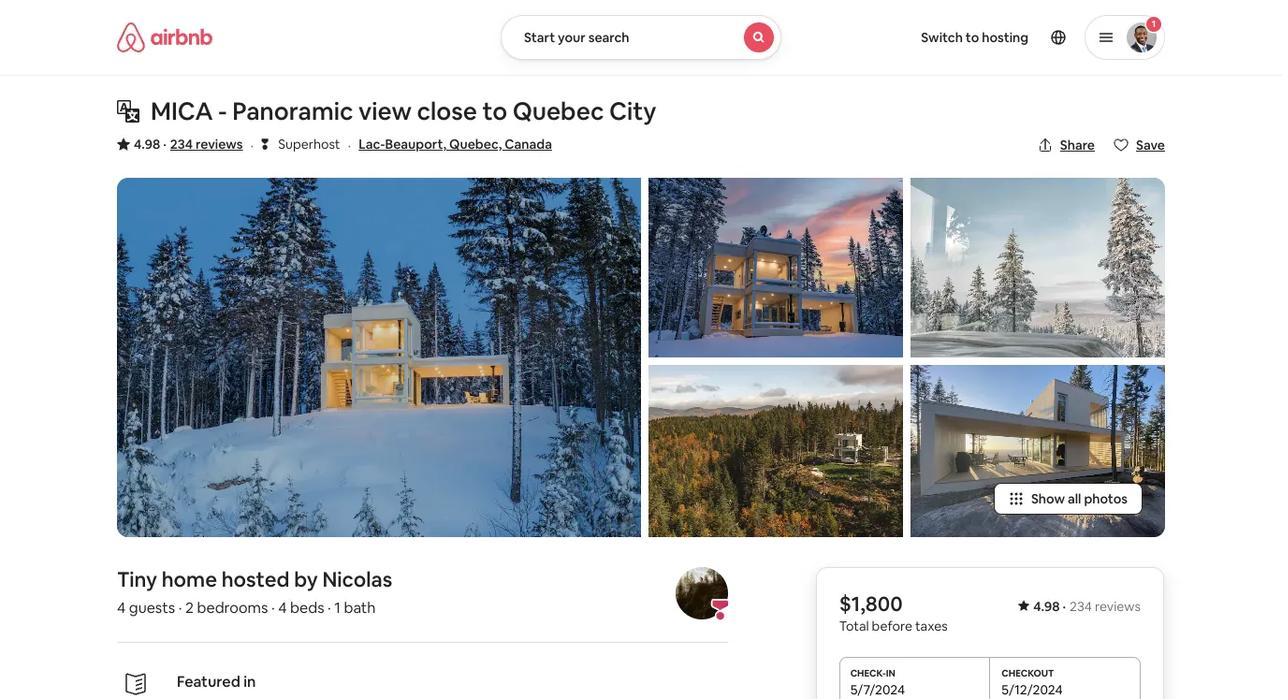 Task type: describe. For each thing, give the bounding box(es) containing it.
0 horizontal spatial 234
[[170, 136, 193, 153]]

canada
[[505, 136, 552, 153]]

-
[[218, 95, 227, 127]]

· up 5/12/2024
[[1063, 598, 1066, 615]]

Start your search search field
[[501, 15, 781, 60]]

your
[[558, 29, 586, 46]]

1 vertical spatial 4.98 · 234 reviews
[[1033, 598, 1141, 615]]

mica - panoramic view close to quebec city image 1 image
[[117, 178, 641, 537]]

la vue époustouflante de la chambre principale. image
[[911, 178, 1165, 358]]

quebec
[[513, 95, 604, 127]]

photos
[[1084, 491, 1128, 507]]

tiny
[[117, 566, 157, 593]]

1 4 from the left
[[117, 598, 126, 618]]

featured in
[[177, 672, 256, 692]]

start
[[524, 29, 555, 46]]

panoramic
[[232, 95, 353, 127]]

󰀃
[[261, 135, 269, 153]]

show all photos button
[[994, 483, 1143, 515]]

profile element
[[804, 0, 1165, 75]]

1 button
[[1085, 15, 1165, 60]]

mica - panoramic view close to quebec city image 3 image
[[649, 365, 903, 537]]

mica - panoramic view close to quebec city image 5 image
[[911, 365, 1165, 537]]

home
[[162, 566, 217, 593]]

1 vertical spatial 4.98
[[1033, 598, 1060, 615]]

mica - panoramic view close to quebec city
[[151, 95, 657, 127]]

$1,800 total before taxes
[[839, 591, 948, 635]]

show
[[1031, 491, 1065, 507]]

1 inside tiny home hosted by nicolas 4 guests · 2 bedrooms · 4 beds · 1 bath
[[334, 598, 341, 618]]

tiny home hosted by nicolas 4 guests · 2 bedrooms · 4 beds · 1 bath
[[117, 566, 392, 618]]

featured
[[177, 672, 240, 692]]

1 vertical spatial 234
[[1070, 598, 1092, 615]]

mica
[[151, 95, 213, 127]]

search
[[588, 29, 629, 46]]

1 vertical spatial reviews
[[1095, 598, 1141, 615]]

switch
[[921, 29, 963, 46]]

to inside switch to hosting 'link'
[[966, 29, 979, 46]]

automatically translated title: mica - panoramic view close to quebec city image
[[117, 100, 139, 123]]

· down mica
[[163, 136, 166, 153]]

start your search button
[[501, 15, 781, 60]]

close
[[417, 95, 477, 127]]

1 inside dropdown button
[[1152, 18, 1156, 30]]

· lac-beauport, quebec, canada
[[348, 136, 552, 155]]

0 horizontal spatial 4.98
[[134, 136, 160, 153]]

hosting
[[982, 29, 1028, 46]]



Task type: vqa. For each thing, say whether or not it's contained in the screenshot.
LA VUE ÉPOUSTOUFLANTE DE LA CHAMBRE PRINCIPALE. image on the right of page
yes



Task type: locate. For each thing, give the bounding box(es) containing it.
1 horizontal spatial 4
[[278, 598, 287, 618]]

1 horizontal spatial to
[[966, 29, 979, 46]]

$1,800
[[839, 591, 903, 617]]

taxes
[[915, 618, 948, 635]]

0 vertical spatial 234
[[170, 136, 193, 153]]

0 horizontal spatial to
[[482, 95, 507, 127]]

bath
[[344, 598, 376, 618]]

0 vertical spatial 4.98 · 234 reviews
[[134, 136, 243, 153]]

before
[[872, 618, 912, 635]]

total
[[839, 618, 869, 635]]

show all photos
[[1031, 491, 1128, 507]]

save button
[[1106, 129, 1173, 161]]

0 vertical spatial to
[[966, 29, 979, 46]]

reviews
[[196, 136, 243, 153], [1095, 598, 1141, 615]]

guests
[[129, 598, 175, 618]]

1 horizontal spatial 4.98 · 234 reviews
[[1033, 598, 1141, 615]]

start your search
[[524, 29, 629, 46]]

1 horizontal spatial 4.98
[[1033, 598, 1060, 615]]

beauport,
[[385, 136, 446, 153]]

by nicolas
[[294, 566, 392, 593]]

4.98
[[134, 136, 160, 153], [1033, 598, 1060, 615]]

mica - panoramic view close to quebec city image 2 image
[[649, 178, 903, 358]]

5/12/2024
[[1002, 681, 1063, 698]]

0 vertical spatial 1
[[1152, 18, 1156, 30]]

4 left guests
[[117, 598, 126, 618]]

save
[[1136, 137, 1165, 153]]

4.98 down automatically translated title: mica - panoramic view close to quebec city icon
[[134, 136, 160, 153]]

share
[[1060, 137, 1095, 153]]

bedrooms
[[197, 598, 268, 618]]

view
[[358, 95, 412, 127]]

4 left beds
[[278, 598, 287, 618]]

234
[[170, 136, 193, 153], [1070, 598, 1092, 615]]

to up quebec,
[[482, 95, 507, 127]]

all
[[1068, 491, 1081, 507]]

to
[[966, 29, 979, 46], [482, 95, 507, 127]]

·
[[163, 136, 166, 153], [250, 136, 254, 155], [348, 136, 351, 155], [178, 598, 182, 618], [271, 598, 275, 618], [328, 598, 331, 618], [1063, 598, 1066, 615]]

0 horizontal spatial reviews
[[196, 136, 243, 153]]

0 vertical spatial reviews
[[196, 136, 243, 153]]

0 horizontal spatial 4.98 · 234 reviews
[[134, 136, 243, 153]]

quebec,
[[449, 136, 502, 153]]

city
[[609, 95, 657, 127]]

2 4 from the left
[[278, 598, 287, 618]]

switch to hosting
[[921, 29, 1028, 46]]

1
[[1152, 18, 1156, 30], [334, 598, 341, 618]]

0 horizontal spatial 1
[[334, 598, 341, 618]]

234 reviews button
[[170, 135, 243, 153]]

4.98 · 234 reviews
[[134, 136, 243, 153], [1033, 598, 1141, 615]]

· left "lac-" at the top left of page
[[348, 136, 351, 155]]

to right 'switch'
[[966, 29, 979, 46]]

· right beds
[[328, 598, 331, 618]]

switch to hosting link
[[910, 18, 1040, 57]]

lac-beauport, quebec, canada button
[[359, 133, 552, 155]]

1 horizontal spatial 234
[[1070, 598, 1092, 615]]

0 horizontal spatial 4
[[117, 598, 126, 618]]

hosted
[[221, 566, 290, 593]]

1 vertical spatial to
[[482, 95, 507, 127]]

lac-
[[359, 136, 385, 153]]

4
[[117, 598, 126, 618], [278, 598, 287, 618]]

in
[[243, 672, 256, 692]]

5/7/2024
[[850, 681, 905, 698]]

beds
[[290, 598, 324, 618]]

2
[[185, 598, 194, 618]]

superhost
[[278, 136, 340, 153]]

1 horizontal spatial 1
[[1152, 18, 1156, 30]]

· left 󰀃
[[250, 136, 254, 155]]

4.98 up 5/12/2024
[[1033, 598, 1060, 615]]

0 vertical spatial 4.98
[[134, 136, 160, 153]]

nicolas is a superhost. learn more about nicolas. image
[[676, 567, 728, 620], [676, 567, 728, 620]]

· left 2
[[178, 598, 182, 618]]

1 horizontal spatial reviews
[[1095, 598, 1141, 615]]

1 vertical spatial 1
[[334, 598, 341, 618]]

· down hosted
[[271, 598, 275, 618]]

share button
[[1030, 129, 1102, 161]]



